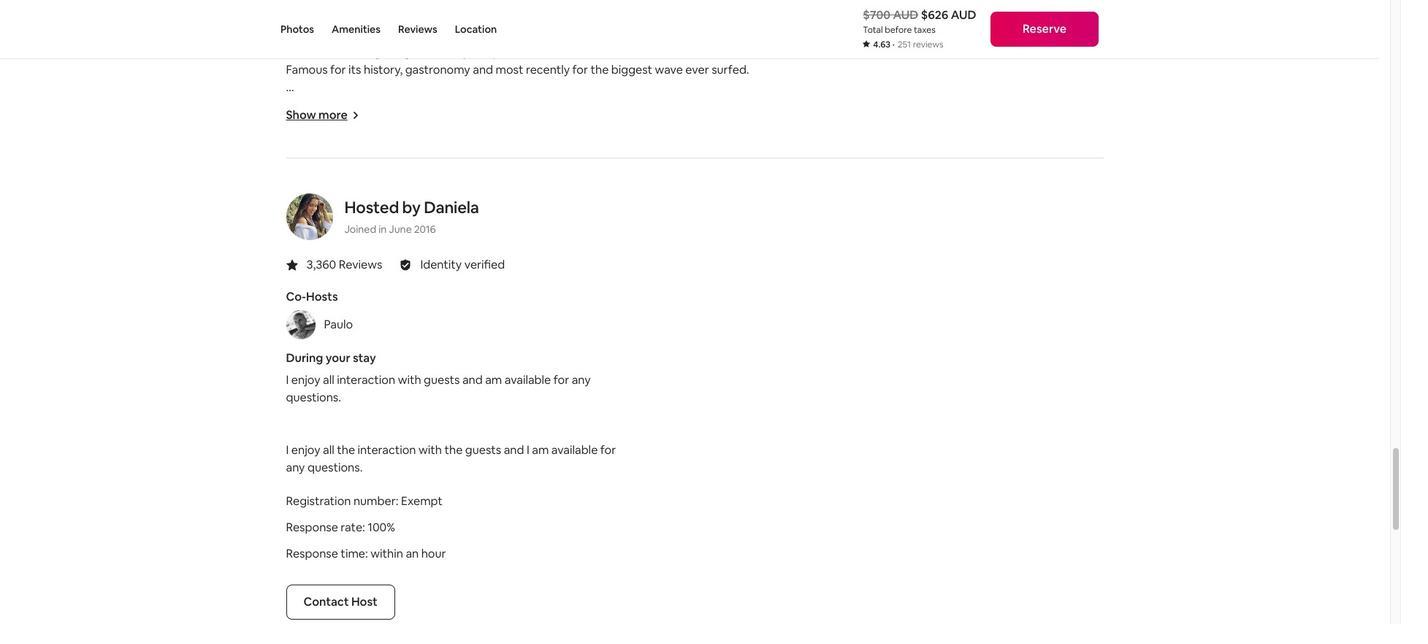 Task type: locate. For each thing, give the bounding box(es) containing it.
caldeirada
[[505, 150, 563, 165], [479, 466, 537, 481]]

others. inside as hobbies, you can find everything from horseback riding on the beach, bike rides, nature walks, dolphin watching or even more extreme sports such as surfing, bodybord, jetsky, slide, among others.
[[494, 203, 531, 218]]

village for history,
[[384, 45, 418, 60]]

1 vertical spatial riding
[[540, 501, 571, 516]]

óbidos inside located on the silver coast, nazaré is close to towns and cities with a great historical value for their monuments, such as: alcobaça (12km), leiria (38km), óbidos (40km), fátima (43km), coimbra (100km) and lisbon (110km).
[[286, 290, 325, 306]]

1 vertical spatial an
[[406, 547, 419, 562]]

(43km), down "identity"
[[409, 290, 449, 306]]

1 among from the top
[[286, 97, 326, 113]]

some for portuguese
[[328, 413, 358, 428]]

0 vertical spatial ever
[[685, 62, 709, 78]]

with inside located on the silver coast, nazaré is close to towns and cities with a great historical value for their monuments, such as: alcobaça (12km), leiria (38km), óbidos (40km), fátima (43km), coimbra (100km) and lisbon (110km).
[[623, 273, 646, 288]]

1 vertical spatial lisbon
[[575, 606, 611, 621]]

1 vertical spatial :
[[362, 520, 365, 536]]

gastronomy, up number
[[346, 466, 413, 481]]

village down portugal
[[384, 45, 418, 60]]

fishing inside nazaré is a fishing village with very deep-rooted traditions. famous for its history, gastronomy and most recently for the biggest wave ever surfed.
[[345, 45, 381, 60]]

portuguese
[[432, 115, 494, 130], [373, 431, 435, 446]]

2 coimbra from the top
[[452, 606, 498, 621]]

history, down stay
[[364, 378, 403, 393]]

1 vertical spatial available
[[551, 443, 598, 458]]

monuments, inside among some monuments, there is the church of our lady of nazareth  (10 meters from the apartment), a church of the baroque style, considering the oldest and most important portuguese marian shrine until the beginning of the 20th century.
[[360, 97, 428, 113]]

ever
[[685, 62, 709, 78], [686, 378, 710, 393]]

most
[[496, 62, 523, 78], [345, 115, 373, 130], [286, 431, 314, 446]]

church down 4.63
[[849, 97, 888, 113]]

alcobaça left (12km),
[[931, 273, 982, 288]]

response
[[286, 520, 338, 536], [286, 547, 338, 562]]

or inside as hobbies, you can find everything from horseback riding on the beach, bike rides, nature walks, dolphin watching or even more extreme sports such as surfing, bodybord, jetsky, slide, among others.
[[899, 185, 910, 200]]

village right stay
[[384, 360, 418, 376]]

silver for located on the silver coast, nazaré is close to towns and cities with great historical value for its monuments, such as: alcobaça (12 km), leiria (38km), óbidos (40km), fátima (43km), coimbra (100km) ) and lisbon (110km).
[[370, 588, 398, 604]]

meters up roasted
[[683, 97, 722, 113]]

others. for horseback
[[494, 203, 531, 218]]

available up nazarena
[[551, 443, 598, 458]]

great inside the located on the silver coast, nazaré is close to towns and cities with great historical value for its monuments, such as: alcobaça (12 km), leiria (38km), óbidos (40km), fátima (43km), coimbra (100km) ) and lisbon (110km).
[[649, 588, 678, 604]]

1 vertical spatial enjoy
[[291, 443, 320, 458]]

meters inside among some monuments, the nossa senhora da nazaré church (10 meters from the apartment) stands out, a baroque church, considered the oldest and most important portuguese marian sanctuary until the beginning of the 20th century.
[[649, 413, 687, 428]]

2 as from the top
[[286, 501, 300, 516]]

its inside nazaré is a fishing village with very deep-rooted traditions. famous for its history, gastronomy and most recently for the biggest wave ever surfed.
[[348, 62, 361, 78]]

1 horizontal spatial most
[[345, 115, 373, 130]]

1 also from the top
[[330, 238, 352, 253]]

0 horizontal spatial reviews
[[339, 257, 382, 273]]

guests up nossa
[[424, 373, 460, 388]]

1 vertical spatial guests
[[465, 443, 501, 458]]

the inside as hobbies, you can find everything from horse riding on the beach, cycling routes, nature walks, dolphin watching or even more extreme sports such as surfing, bodyboard, jetsky, slide, among others.
[[589, 501, 608, 516]]

(110km). inside the located on the silver coast, nazaré is close to towns and cities with great historical value for its monuments, such as: alcobaça (12 km), leiria (38km), óbidos (40km), fátima (43km), coimbra (100km) ) and lisbon (110km).
[[613, 606, 657, 621]]

(40km), down time at the left bottom of the page
[[327, 606, 368, 621]]

its
[[348, 62, 361, 78], [348, 378, 361, 393], [780, 588, 793, 604]]

0 vertical spatial dolphin
[[804, 185, 844, 200]]

lisbon inside the located on the silver coast, nazaré is close to towns and cities with great historical value for its monuments, such as: alcobaça (12 km), leiria (38km), óbidos (40km), fátima (43km), coimbra (100km) ) and lisbon (110km).
[[575, 606, 611, 621]]

slide, inside as hobbies, you can find everything from horseback riding on the beach, bike rides, nature walks, dolphin watching or even more extreme sports such as surfing, bodybord, jetsky, slide, among others.
[[424, 203, 451, 218]]

fátima down 'there is also a water amusement park.'
[[370, 606, 407, 621]]

find
[[394, 185, 415, 200], [394, 501, 415, 516]]

as for as hobbies, you can find everything from horseback riding on the beach, bike rides, nature walks, dolphin watching or even more extreme sports such as surfing, bodybord, jetsky, slide, among others.
[[286, 185, 300, 200]]

1 vertical spatial as
[[286, 501, 300, 516]]

you up bodyboard,
[[350, 501, 370, 516]]

in for in terms of gastronomy, the famous caldeirada nazarena and the typical grilled sardines stand out.
[[286, 466, 295, 481]]

: for response time
[[365, 547, 368, 562]]

0 vertical spatial portuguese
[[432, 115, 494, 130]]

(40km), inside the located on the silver coast, nazaré is close to towns and cities with great historical value for its monuments, such as: alcobaça (12 km), leiria (38km), óbidos (40km), fátima (43km), coimbra (100km) ) and lisbon (110km).
[[327, 606, 368, 621]]

surfing,
[[286, 203, 326, 218], [286, 518, 326, 534]]

meters
[[683, 97, 722, 113], [649, 413, 687, 428]]

response down "registration"
[[286, 520, 338, 536]]

1 vertical spatial great
[[649, 588, 678, 604]]

coast, inside the located on the silver coast, nazaré is close to towns and cities with great historical value for its monuments, such as: alcobaça (12 km), leiria (38km), óbidos (40km), fátima (43km), coimbra (100km) ) and lisbon (110km).
[[401, 588, 436, 604]]

routes,
[[689, 501, 726, 516]]

alcobaça inside the located on the silver coast, nazaré is close to towns and cities with great historical value for its monuments, such as: alcobaça (12 km), leiria (38km), óbidos (40km), fátima (43km), coimbra (100km) ) and lisbon (110km).
[[910, 588, 961, 604]]

surfing, down "registration"
[[286, 518, 326, 534]]

: for response rate
[[362, 520, 365, 536]]

1 vertical spatial (110km).
[[613, 606, 657, 621]]

nature
[[732, 185, 767, 200], [729, 501, 764, 516]]

coast, inside located on the silver coast, nazaré is close to towns and cities with a great historical value for their monuments, such as: alcobaça (12km), leiria (38km), óbidos (40km), fátima (43km), coimbra (100km) and lisbon (110km).
[[401, 273, 436, 288]]

reviews button
[[398, 0, 437, 58]]

óbidos for located on the silver coast, nazaré is close to towns and cities with great historical value for its monuments, such as: alcobaça (12 km), leiria (38km), óbidos (40km), fátima (43km), coimbra (100km) ) and lisbon (110km).
[[286, 606, 325, 621]]

0 vertical spatial sports
[[1020, 185, 1055, 200]]

(38km), for located on the silver coast, nazaré is close to towns and cities with a great historical value for their monuments, such as: alcobaça (12km), leiria (38km), óbidos (40km), fátima (43km), coimbra (100km) and lisbon (110km).
[[1056, 273, 1097, 288]]

1 gastronomy from the top
[[405, 62, 470, 78]]

park. right hour
[[467, 553, 493, 569]]

all inside the i enjoy all the interaction with the guests and i am available for any questions.
[[323, 443, 334, 458]]

1 vertical spatial value
[[731, 588, 759, 604]]

0 vertical spatial :
[[396, 494, 398, 509]]

0 vertical spatial beginning
[[618, 115, 671, 130]]

towns for and
[[534, 273, 567, 288]]

total
[[863, 24, 883, 36]]

surfing, left the bodybord,
[[286, 203, 326, 218]]

monuments,
[[360, 97, 428, 113], [817, 273, 884, 288], [360, 413, 428, 428], [796, 588, 863, 604]]

on
[[599, 185, 613, 200], [333, 273, 346, 288], [573, 501, 587, 516], [333, 588, 346, 604]]

(38km), right the km),
[[1038, 588, 1078, 604]]

1 (43km), from the top
[[409, 290, 449, 306]]

i up "registration"
[[286, 443, 289, 458]]

history,
[[364, 62, 403, 78], [364, 378, 403, 393]]

1 enjoy from the top
[[291, 373, 320, 388]]

2 in from the top
[[286, 466, 295, 481]]

0 vertical spatial questions.
[[286, 390, 341, 406]]

0 vertical spatial reviews
[[398, 23, 437, 36]]

famous inside the nazaré is a fishing village with deeply rooted traditions. famous for its history, gastronomy and more recently for the biggest wave ever surfed.
[[286, 378, 328, 393]]

1 vertical spatial sports
[[1018, 501, 1052, 516]]

as: inside located on the silver coast, nazaré is close to towns and cities with a great historical value for their monuments, such as: alcobaça (12km), leiria (38km), óbidos (40km), fátima (43km), coimbra (100km) and lisbon (110km).
[[914, 273, 929, 288]]

alcobaça
[[931, 273, 982, 288], [910, 588, 961, 604]]

or for rides,
[[899, 185, 910, 200]]

(40km), up paulo at the left
[[327, 290, 368, 306]]

1 vertical spatial watching
[[844, 501, 894, 516]]

2 silver from the top
[[370, 588, 398, 604]]

most right show
[[345, 115, 373, 130]]

rooted right location button
[[504, 45, 541, 60]]

walks, for rides,
[[769, 185, 802, 200]]

1 can from the top
[[373, 185, 392, 200]]

among for horse
[[460, 518, 497, 534]]

1 some from the top
[[328, 97, 358, 113]]

0 vertical spatial slide,
[[424, 203, 451, 218]]

typical left roasted
[[609, 150, 645, 165]]

even inside as hobbies, you can find everything from horseback riding on the beach, bike rides, nature walks, dolphin watching or even more extreme sports such as surfing, bodybord, jetsky, slide, among others.
[[913, 185, 939, 200]]

0 horizontal spatial important
[[316, 431, 371, 446]]

to for )
[[519, 588, 531, 604]]

as hobbies, you can find everything from horse riding on the beach, cycling routes, nature walks, dolphin watching or even more extreme sports such as surfing, bodyboard, jetsky, slide, among others.
[[286, 501, 1094, 534]]

0 horizontal spatial until
[[533, 431, 556, 446]]

everything up 2016
[[418, 185, 476, 200]]

others.
[[494, 203, 531, 218], [500, 518, 538, 534]]

watching inside as hobbies, you can find everything from horseback riding on the beach, bike rides, nature walks, dolphin watching or even more extreme sports such as surfing, bodybord, jetsky, slide, among others.
[[847, 185, 896, 200]]

0 vertical spatial even
[[913, 185, 939, 200]]

beach, inside as hobbies, you can find everything from horse riding on the beach, cycling routes, nature walks, dolphin watching or even more extreme sports such as surfing, bodyboard, jetsky, slide, among others.
[[610, 501, 646, 516]]

can inside as hobbies, you can find everything from horseback riding on the beach, bike rides, nature walks, dolphin watching or even more extreme sports such as surfing, bodybord, jetsky, slide, among others.
[[373, 185, 392, 200]]

20th up grilled
[[670, 431, 695, 446]]

jetsky, inside as hobbies, you can find everything from horseback riding on the beach, bike rides, nature walks, dolphin watching or even more extreme sports such as surfing, bodybord, jetsky, slide, among others.
[[387, 203, 421, 218]]

1 vertical spatial history,
[[364, 378, 403, 393]]

its inside the nazaré is a fishing village with deeply rooted traditions. famous for its history, gastronomy and more recently for the biggest wave ever surfed.
[[348, 378, 361, 393]]

any inside the i enjoy all the interaction with the guests and i am available for any questions.
[[286, 461, 305, 476]]

find up june at the left top of page
[[394, 185, 415, 200]]

1 vertical spatial to
[[519, 588, 531, 604]]

beach,
[[636, 185, 672, 200], [610, 501, 646, 516]]

0 vertical spatial watching
[[847, 185, 896, 200]]

roasted
[[648, 150, 689, 165]]

horse
[[507, 501, 537, 516]]

on right horseback
[[599, 185, 613, 200]]

1 (40km), from the top
[[327, 290, 368, 306]]

water
[[363, 553, 396, 569]]

2 to from the top
[[519, 588, 531, 604]]

for
[[330, 62, 346, 78], [572, 62, 588, 78], [771, 273, 787, 288], [553, 373, 569, 388], [330, 378, 346, 393], [573, 378, 589, 393], [600, 443, 616, 458], [762, 588, 778, 604]]

interaction inside the i enjoy all the interaction with the guests and i am available for any questions.
[[358, 443, 416, 458]]

1 vertical spatial some
[[328, 413, 358, 428]]

2 vertical spatial its
[[780, 588, 793, 604]]

1 vertical spatial beginning
[[579, 431, 633, 446]]

more
[[319, 108, 348, 123], [941, 185, 970, 200], [496, 378, 524, 393], [939, 501, 967, 516]]

jetsky, up june at the left top of page
[[387, 203, 421, 218]]

2 there from the top
[[286, 553, 317, 569]]

0 vertical spatial among
[[286, 97, 326, 113]]

most inside nazaré is a fishing village with very deep-rooted traditions. famous for its history, gastronomy and most recently for the biggest wave ever surfed.
[[496, 62, 523, 78]]

hobbies, up the bodybord,
[[302, 185, 348, 200]]

most up the terms
[[286, 431, 314, 446]]

2 among from the top
[[286, 413, 326, 428]]

wave up nazareth
[[655, 62, 683, 78]]

fishing for history,
[[345, 360, 381, 376]]

0 vertical spatial an
[[354, 238, 367, 253]]

cities
[[592, 273, 620, 288], [592, 588, 620, 604]]

nazaré is a fishing village with deeply rooted traditions. famous for its history, gastronomy and more recently for the biggest wave ever surfed.
[[286, 360, 750, 393]]

2 surfing, from the top
[[286, 518, 326, 534]]

coast, for )
[[401, 588, 436, 604]]

·
[[892, 39, 895, 50]]

beach, left cycling
[[610, 501, 646, 516]]

with
[[420, 45, 443, 60], [623, 273, 646, 288], [420, 360, 443, 376], [398, 373, 421, 388], [419, 443, 442, 458], [623, 588, 646, 604]]

(38km), inside the located on the silver coast, nazaré is close to towns and cities with great historical value for its monuments, such as: alcobaça (12 km), leiria (38km), óbidos (40km), fátima (43km), coimbra (100km) ) and lisbon (110km).
[[1038, 588, 1078, 604]]

1 vertical spatial baroque
[[874, 413, 919, 428]]

such inside as hobbies, you can find everything from horse riding on the beach, cycling routes, nature walks, dolphin watching or even more extreme sports such as surfing, bodyboard, jetsky, slide, among others.
[[1055, 501, 1080, 516]]

0 vertical spatial some
[[328, 97, 358, 113]]

baroque right "out,"
[[874, 413, 919, 428]]

1 vertical spatial coast,
[[401, 588, 436, 604]]

close for )
[[489, 588, 517, 604]]

also up 3,360 reviews
[[330, 238, 352, 253]]

located for located on the silver coast, nazaré is close to towns and cities with great historical value for its monuments, such as: alcobaça (12 km), leiria (38km), óbidos (40km), fátima (43km), coimbra (100km) ) and lisbon (110km).
[[286, 588, 330, 604]]

famous down photos button
[[286, 62, 328, 78]]

(10 inside among some monuments, there is the church of our lady of nazareth  (10 meters from the apartment), a church of the baroque style, considering the oldest and most important portuguese marian shrine until the beginning of the 20th century.
[[665, 97, 681, 113]]

most down deep- at the top left of the page
[[496, 62, 523, 78]]

famous up exempt
[[436, 466, 476, 481]]

2 gastronomy from the top
[[405, 378, 470, 393]]

hosted
[[344, 198, 399, 218]]

0 vertical spatial you
[[350, 185, 370, 200]]

history, down portugal
[[364, 62, 403, 78]]

1 horizontal spatial 20th
[[709, 115, 734, 130]]

coast, down hour
[[401, 588, 436, 604]]

reviews left location button
[[398, 23, 437, 36]]

1 vertical spatial coimbra
[[452, 606, 498, 621]]

enjoy
[[291, 373, 320, 388], [291, 443, 320, 458]]

1 horizontal spatial until
[[571, 115, 595, 130]]

0 vertical spatial fátima
[[370, 290, 407, 306]]

: left exempt
[[396, 494, 398, 509]]

among for among some monuments, the nossa senhora da nazaré church (10 meters from the apartment) stands out, a baroque church, considered the oldest and most important portuguese marian sanctuary until the beginning of the 20th century.
[[286, 413, 326, 428]]

or
[[899, 185, 910, 200], [896, 501, 908, 516]]

1 you from the top
[[350, 185, 370, 200]]

fishing down "amenities"
[[345, 45, 381, 60]]

beach, inside as hobbies, you can find everything from horseback riding on the beach, bike rides, nature walks, dolphin watching or even more extreme sports such as surfing, bodybord, jetsky, slide, among others.
[[636, 185, 672, 200]]

located on the silver coast, nazaré is close to towns and cities with great historical value for its monuments, such as: alcobaça (12 km), leiria (38km), óbidos (40km), fátima (43km), coimbra (100km) ) and lisbon (110km).
[[286, 588, 1078, 621]]

20th
[[709, 115, 734, 130], [670, 431, 695, 446]]

nazaré down there is also an aquatic amusement park.
[[438, 273, 476, 288]]

slide, up hour
[[430, 518, 457, 534]]

among down the i enjoy all the interaction with the guests and i am available for any questions.
[[460, 518, 497, 534]]

0 vertical spatial can
[[373, 185, 392, 200]]

such
[[1057, 185, 1082, 200], [887, 273, 912, 288], [1055, 501, 1080, 516], [866, 588, 891, 604]]

to inside located on the silver coast, nazaré is close to towns and cities with a great historical value for their monuments, such as: alcobaça (12km), leiria (38km), óbidos (40km), fátima (43km), coimbra (100km) and lisbon (110km).
[[519, 273, 531, 288]]

out.
[[772, 150, 793, 165], [791, 466, 812, 481]]

among down 'nazarene'
[[453, 203, 491, 218]]

nazaré inside among some monuments, the nossa senhora da nazaré church (10 meters from the apartment) stands out, a baroque church, considered the oldest and most important portuguese marian sanctuary until the beginning of the 20th century.
[[549, 413, 587, 428]]

251
[[898, 39, 911, 50]]

2 hobbies, from the top
[[302, 501, 348, 516]]

on down nazarena
[[573, 501, 587, 516]]

2 coast, from the top
[[401, 588, 436, 604]]

coast, for and
[[401, 273, 436, 288]]

(100km) down verified
[[501, 290, 544, 306]]

(43km), for and
[[409, 290, 449, 306]]

0 vertical spatial riding
[[566, 185, 597, 200]]

gastronomy, down show more button
[[319, 150, 386, 165]]

2 (40km), from the top
[[327, 606, 368, 621]]

2 everything from the top
[[418, 501, 476, 516]]

or inside as hobbies, you can find everything from horse riding on the beach, cycling routes, nature walks, dolphin watching or even more extreme sports such as surfing, bodyboard, jetsky, slide, among others.
[[896, 501, 908, 516]]

2 response from the top
[[286, 547, 338, 562]]

dolphin for rides,
[[804, 185, 844, 200]]

such inside as hobbies, you can find everything from horseback riding on the beach, bike rides, nature walks, dolphin watching or even more extreme sports such as surfing, bodybord, jetsky, slide, among others.
[[1057, 185, 1082, 200]]

century.
[[736, 115, 780, 130], [698, 431, 741, 446]]

even for as hobbies, you can find everything from horse riding on the beach, cycling routes, nature walks, dolphin watching or even more extreme sports such as surfing, bodyboard, jetsky, slide, among others.
[[910, 501, 936, 516]]

cities inside located on the silver coast, nazaré is close to towns and cities with a great historical value for their monuments, such as: alcobaça (12km), leiria (38km), óbidos (40km), fátima (43km), coimbra (100km) and lisbon (110km).
[[592, 273, 620, 288]]

1 surfing, from the top
[[286, 203, 326, 218]]

find up 100%
[[394, 501, 415, 516]]

watching for routes,
[[844, 501, 894, 516]]

questions. up "registration"
[[307, 461, 363, 476]]

located inside located on the silver coast, nazaré is close to towns and cities with a great historical value for their monuments, such as: alcobaça (12km), leiria (38km), óbidos (40km), fátima (43km), coimbra (100km) and lisbon (110km).
[[286, 273, 330, 288]]

1 vertical spatial among
[[460, 518, 497, 534]]

1 located from the top
[[286, 273, 330, 288]]

0 vertical spatial surfing,
[[286, 203, 326, 218]]

more inside as hobbies, you can find everything from horse riding on the beach, cycling routes, nature walks, dolphin watching or even more extreme sports such as surfing, bodyboard, jetsky, slide, among others.
[[939, 501, 967, 516]]

(100km) for and
[[501, 290, 544, 306]]

am right deeply
[[485, 373, 502, 388]]

leiria right (12km),
[[1025, 273, 1054, 288]]

hosted by daniela joined in june 2016
[[344, 198, 479, 236]]

riding
[[566, 185, 597, 200], [540, 501, 571, 516]]

2 enjoy from the top
[[291, 443, 320, 458]]

0 vertical spatial historical
[[689, 273, 738, 288]]

2 also from the top
[[330, 553, 352, 569]]

1 óbidos from the top
[[286, 290, 325, 306]]

1 close from the top
[[489, 273, 517, 288]]

apartment)
[[739, 413, 801, 428]]

2 towns from the top
[[534, 588, 567, 604]]

riding right horse
[[540, 501, 571, 516]]

park. up verified
[[483, 238, 509, 253]]

from
[[724, 97, 750, 113], [479, 185, 505, 200], [690, 413, 716, 428], [479, 501, 505, 516]]

enjoy inside i enjoy all interaction with guests and am available for any questions.
[[291, 373, 320, 388]]

reviews down joined
[[339, 257, 382, 273]]

nature inside as hobbies, you can find everything from horseback riding on the beach, bike rides, nature walks, dolphin watching or even more extreme sports such as surfing, bodybord, jetsky, slide, among others.
[[732, 185, 767, 200]]

recently
[[526, 62, 570, 78], [527, 378, 571, 393]]

questions.
[[286, 390, 341, 406], [307, 461, 363, 476]]

any
[[572, 373, 591, 388], [286, 461, 305, 476]]

meters up grilled
[[649, 413, 687, 428]]

1 vertical spatial recently
[[527, 378, 571, 393]]

0 horizontal spatial baroque
[[874, 413, 919, 428]]

)
[[546, 606, 550, 621]]

silver inside the located on the silver coast, nazaré is close to towns and cities with great historical value for its monuments, such as: alcobaça (12 km), leiria (38km), óbidos (40km), fátima (43km), coimbra (100km) ) and lisbon (110km).
[[370, 588, 398, 604]]

nature inside as hobbies, you can find everything from horse riding on the beach, cycling routes, nature walks, dolphin watching or even more extreme sports such as surfing, bodyboard, jetsky, slide, among others.
[[729, 501, 764, 516]]

2 (43km), from the top
[[409, 606, 449, 621]]

response time : within an hour
[[286, 547, 446, 562]]

1 vertical spatial in
[[286, 466, 295, 481]]

from up grilled
[[690, 413, 716, 428]]

surfed. up apartment)
[[712, 378, 750, 393]]

response down response rate : 100%
[[286, 547, 338, 562]]

can up the bodybord,
[[373, 185, 392, 200]]

1 vertical spatial located
[[286, 588, 330, 604]]

guests
[[424, 373, 460, 388], [465, 443, 501, 458]]

0 vertical spatial surfed.
[[712, 62, 749, 78]]

1 as from the top
[[286, 185, 300, 200]]

rooted right deeply
[[485, 360, 522, 376]]

co-hosts
[[286, 290, 338, 305]]

:
[[396, 494, 398, 509], [362, 520, 365, 536], [365, 547, 368, 562]]

nazarena
[[540, 466, 590, 481]]

some
[[328, 97, 358, 113], [328, 413, 358, 428]]

as
[[1085, 185, 1097, 200], [1082, 501, 1094, 516]]

1 vertical spatial (100km)
[[501, 606, 544, 621]]

surfing, for as hobbies, you can find everything from horseback riding on the beach, bike rides, nature walks, dolphin watching or even more extreme sports such as surfing, bodybord, jetsky, slide, among others.
[[286, 203, 326, 218]]

bodybord,
[[329, 203, 385, 218]]

(43km), for )
[[409, 606, 449, 621]]

others. for horse
[[500, 518, 538, 534]]

0 vertical spatial among
[[453, 203, 491, 218]]

out. down stands
[[791, 466, 812, 481]]

nazaré inside located on the silver coast, nazaré is close to towns and cities with a great historical value for their monuments, such as: alcobaça (12km), leiria (38km), óbidos (40km), fátima (43km), coimbra (100km) and lisbon (110km).
[[438, 273, 476, 288]]

i inside i enjoy all interaction with guests and am available for any questions.
[[286, 373, 289, 388]]

1 vertical spatial gastronomy
[[405, 378, 470, 393]]

1 vertical spatial alcobaça
[[910, 588, 961, 604]]

as:
[[914, 273, 929, 288], [893, 588, 908, 604]]

leiria inside located on the silver coast, nazaré is close to towns and cities with a great historical value for their monuments, such as: alcobaça (12km), leiria (38km), óbidos (40km), fátima (43km), coimbra (100km) and lisbon (110km).
[[1025, 273, 1054, 288]]

1 vertical spatial others.
[[500, 518, 538, 534]]

0 horizontal spatial guests
[[424, 373, 460, 388]]

0 horizontal spatial am
[[485, 373, 502, 388]]

1 horizontal spatial baroque
[[925, 97, 970, 113]]

1 vertical spatial surfing,
[[286, 518, 326, 534]]

riding for horseback
[[566, 185, 597, 200]]

there up contact
[[286, 553, 317, 569]]

fishing down paulo at the left
[[345, 360, 381, 376]]

0 vertical spatial great
[[658, 273, 687, 288]]

walks, inside as hobbies, you can find everything from horse riding on the beach, cycling routes, nature walks, dolphin watching or even more extreme sports such as surfing, bodyboard, jetsky, slide, among others.
[[767, 501, 799, 516]]

2 vertical spatial :
[[365, 547, 368, 562]]

1 vertical spatial beach,
[[610, 501, 646, 516]]

2 can from the top
[[373, 501, 392, 516]]

óbidos up learn more about the host, paulo. icon at the left
[[286, 290, 325, 306]]

2 (100km) from the top
[[501, 606, 544, 621]]

there
[[286, 238, 317, 253], [286, 553, 317, 569]]

daniela
[[424, 198, 479, 218]]

important inside among some monuments, there is the church of our lady of nazareth  (10 meters from the apartment), a church of the baroque style, considering the oldest and most important portuguese marian shrine until the beginning of the 20th century.
[[375, 115, 430, 130]]

0 vertical spatial óbidos
[[286, 290, 325, 306]]

2 cities from the top
[[592, 588, 620, 604]]

all for the
[[323, 443, 334, 458]]

2 óbidos from the top
[[286, 606, 325, 621]]

among inside as hobbies, you can find everything from horseback riding on the beach, bike rides, nature walks, dolphin watching or even more extreme sports such as surfing, bodybord, jetsky, slide, among others.
[[453, 203, 491, 218]]

amenities
[[332, 23, 381, 36]]

2 find from the top
[[394, 501, 415, 516]]

1 horizontal spatial any
[[572, 373, 591, 388]]

photos
[[280, 23, 314, 36]]

can
[[373, 185, 392, 200], [373, 501, 392, 516]]

a inside nazaré is a fishing village with very deep-rooted traditions. famous for its history, gastronomy and most recently for the biggest wave ever surfed.
[[337, 45, 343, 60]]

any inside i enjoy all interaction with guests and am available for any questions.
[[572, 373, 591, 388]]

to
[[519, 273, 531, 288], [519, 588, 531, 604]]

beginning
[[618, 115, 671, 130], [579, 431, 633, 446]]

close inside the located on the silver coast, nazaré is close to towns and cities with great historical value for its monuments, such as: alcobaça (12 km), leiria (38km), óbidos (40km), fátima (43km), coimbra (100km) ) and lisbon (110km).
[[489, 588, 517, 604]]

nazaré inside the located on the silver coast, nazaré is close to towns and cities with great historical value for its monuments, such as: alcobaça (12 km), leiria (38km), óbidos (40km), fátima (43km), coimbra (100km) ) and lisbon (110km).
[[438, 588, 476, 604]]

2016
[[414, 223, 436, 236]]

2 you from the top
[[350, 501, 370, 516]]

traditions. up da
[[525, 360, 579, 376]]

some inside among some monuments, the nossa senhora da nazaré church (10 meters from the apartment) stands out, a baroque church, considered the oldest and most important portuguese marian sanctuary until the beginning of the 20th century.
[[328, 413, 358, 428]]

1 all from the top
[[323, 373, 334, 388]]

among inside among some monuments, the nossa senhora da nazaré church (10 meters from the apartment) stands out, a baroque church, considered the oldest and most important portuguese marian sanctuary until the beginning of the 20th century.
[[286, 413, 326, 428]]

response for response time
[[286, 547, 338, 562]]

portuguese down i enjoy all interaction with guests and am available for any questions.
[[373, 431, 435, 446]]

1 in from the top
[[286, 150, 295, 165]]

learn more about the host, daniela. image
[[286, 194, 333, 241], [286, 194, 333, 241]]

sardines up rides,
[[692, 150, 736, 165]]

as inside as hobbies, you can find everything from horseback riding on the beach, bike rides, nature walks, dolphin watching or even more extreme sports such as surfing, bodybord, jetsky, slide, among others.
[[286, 185, 300, 200]]

(100km) inside located on the silver coast, nazaré is close to towns and cities with a great historical value for their monuments, such as: alcobaça (12km), leiria (38km), óbidos (40km), fátima (43km), coimbra (100km) and lisbon (110km).
[[501, 290, 544, 306]]

1 silver from the top
[[370, 273, 398, 288]]

1 response from the top
[[286, 520, 338, 536]]

0 vertical spatial until
[[571, 115, 595, 130]]

gastronomy down deeply
[[405, 378, 470, 393]]

nazaré left your
[[286, 360, 324, 376]]

1 vertical spatial rooted
[[485, 360, 522, 376]]

1 vertical spatial century.
[[698, 431, 741, 446]]

riding inside as hobbies, you can find everything from horseback riding on the beach, bike rides, nature walks, dolphin watching or even more extreme sports such as surfing, bodybord, jetsky, slide, among others.
[[566, 185, 597, 200]]

1 vertical spatial any
[[286, 461, 305, 476]]

1 everything from the top
[[418, 185, 476, 200]]

1 towns from the top
[[534, 273, 567, 288]]

extreme for as hobbies, you can find everything from horseback riding on the beach, bike rides, nature walks, dolphin watching or even more extreme sports such as surfing, bodybord, jetsky, slide, among others.
[[972, 185, 1018, 200]]

an down joined
[[354, 238, 367, 253]]

marian down nossa
[[438, 431, 474, 446]]

as: inside the located on the silver coast, nazaré is close to towns and cities with great historical value for its monuments, such as: alcobaça (12 km), leiria (38km), óbidos (40km), fátima (43km), coimbra (100km) ) and lisbon (110km).
[[893, 588, 908, 604]]

located left host
[[286, 588, 330, 604]]

(110km).
[[607, 290, 650, 306], [613, 606, 657, 621]]

slide, for bodyboard,
[[430, 518, 457, 534]]

alcobaça inside located on the silver coast, nazaré is close to towns and cities with a great historical value for their monuments, such as: alcobaça (12km), leiria (38km), óbidos (40km), fátima (43km), coimbra (100km) and lisbon (110km).
[[931, 273, 982, 288]]

with inside the nazaré is a fishing village with deeply rooted traditions. famous for its history, gastronomy and more recently for the biggest wave ever surfed.
[[420, 360, 443, 376]]

an left hour
[[406, 547, 419, 562]]

1 vertical spatial everything
[[418, 501, 476, 516]]

for inside the located on the silver coast, nazaré is close to towns and cities with great historical value for its monuments, such as: alcobaça (12 km), leiria (38km), óbidos (40km), fátima (43km), coimbra (100km) ) and lisbon (110km).
[[762, 588, 778, 604]]

(100km)
[[501, 290, 544, 306], [501, 606, 544, 621]]

can up 100%
[[373, 501, 392, 516]]

0 vertical spatial (100km)
[[501, 290, 544, 306]]

1 cities from the top
[[592, 273, 620, 288]]

towns inside the located on the silver coast, nazaré is close to towns and cities with great historical value for its monuments, such as: alcobaça (12 km), leiria (38km), óbidos (40km), fátima (43km), coimbra (100km) ) and lisbon (110km).
[[534, 588, 567, 604]]

fátima inside located on the silver coast, nazaré is close to towns and cities with a great historical value for their monuments, such as: alcobaça (12km), leiria (38km), óbidos (40km), fátima (43km), coimbra (100km) and lisbon (110km).
[[370, 290, 407, 306]]

1 vertical spatial until
[[533, 431, 556, 446]]

coimbra for and
[[452, 290, 498, 306]]

2 famous from the top
[[286, 378, 328, 393]]

1 history, from the top
[[364, 62, 403, 78]]

show
[[286, 108, 316, 123]]

1 horizontal spatial as:
[[914, 273, 929, 288]]

2 fátima from the top
[[370, 606, 407, 621]]

you for bodybord,
[[350, 185, 370, 200]]

2 history, from the top
[[364, 378, 403, 393]]

silver inside located on the silver coast, nazaré is close to towns and cities with a great historical value for their monuments, such as: alcobaça (12km), leiria (38km), óbidos (40km), fátima (43km), coimbra (100km) and lisbon (110km).
[[370, 273, 398, 288]]

1 vertical spatial close
[[489, 588, 517, 604]]

slide, for bodybord,
[[424, 203, 451, 218]]

on up hosts
[[333, 273, 346, 288]]

0 vertical spatial lisbon
[[569, 290, 604, 306]]

as for as hobbies, you can find everything from horseback riding on the beach, bike rides, nature walks, dolphin watching or even more extreme sports such as surfing, bodybord, jetsky, slide, among others.
[[1085, 185, 1097, 200]]

sports for as hobbies, you can find everything from horseback riding on the beach, bike rides, nature walks, dolphin watching or even more extreme sports such as surfing, bodybord, jetsky, slide, among others.
[[1020, 185, 1055, 200]]

you up the bodybord,
[[350, 185, 370, 200]]

can for bodyboard,
[[373, 501, 392, 516]]

surfed. up among some monuments, there is the church of our lady of nazareth  (10 meters from the apartment), a church of the baroque style, considering the oldest and most important portuguese marian shrine until the beginning of the 20th century.
[[712, 62, 749, 78]]

marian left the shrine
[[497, 115, 533, 130]]

0 vertical spatial extreme
[[972, 185, 1018, 200]]

great
[[658, 273, 687, 288], [649, 588, 678, 604]]

1 vertical spatial interaction
[[358, 443, 416, 458]]

in left the terms
[[286, 466, 295, 481]]

0 vertical spatial towns
[[534, 273, 567, 288]]

there up 3,360
[[286, 238, 317, 253]]

nature right rides,
[[732, 185, 767, 200]]

óbidos left host
[[286, 606, 325, 621]]

and
[[473, 62, 493, 78], [322, 115, 343, 130], [566, 150, 586, 165], [569, 273, 589, 288], [546, 290, 566, 306], [462, 373, 483, 388], [473, 378, 493, 393], [1084, 413, 1104, 428], [504, 443, 524, 458], [593, 466, 613, 481], [569, 588, 589, 604], [553, 606, 573, 621]]

baroque left style,
[[925, 97, 970, 113]]

1 coimbra from the top
[[452, 290, 498, 306]]

1 coast, from the top
[[401, 273, 436, 288]]

response for response rate
[[286, 520, 338, 536]]

in
[[286, 150, 295, 165], [286, 466, 295, 481]]

i up in terms of gastronomy, the famous caldeirada nazarena and the typical grilled sardines stand out.
[[527, 443, 529, 458]]

0 vertical spatial coast,
[[401, 273, 436, 288]]

questions. down during
[[286, 390, 341, 406]]

hobbies, up response rate : 100%
[[302, 501, 348, 516]]

riding right horseback
[[566, 185, 597, 200]]

(43km),
[[409, 290, 449, 306], [409, 606, 449, 621]]

1 vertical spatial jetsky,
[[394, 518, 427, 534]]

(40km), inside located on the silver coast, nazaré is close to towns and cities with a great historical value for their monuments, such as: alcobaça (12km), leiria (38km), óbidos (40km), fátima (43km), coimbra (100km) and lisbon (110km).
[[327, 290, 368, 306]]

nazaré inside nazaré is a fishing village with very deep-rooted traditions. famous for its history, gastronomy and most recently for the biggest wave ever surfed.
[[286, 45, 324, 60]]

located up 'co-hosts'
[[286, 273, 330, 288]]

1 vertical spatial you
[[350, 501, 370, 516]]

coimbra for )
[[452, 606, 498, 621]]

fishing for its
[[345, 45, 381, 60]]

surfing, inside as hobbies, you can find everything from horse riding on the beach, cycling routes, nature walks, dolphin watching or even more extreme sports such as surfing, bodyboard, jetsky, slide, among others.
[[286, 518, 326, 534]]

1 vertical spatial walks,
[[767, 501, 799, 516]]

to for and
[[519, 273, 531, 288]]

1 fátima from the top
[[370, 290, 407, 306]]

wave inside the nazaré is a fishing village with deeply rooted traditions. famous for its history, gastronomy and more recently for the biggest wave ever surfed.
[[656, 378, 684, 393]]

oldest inside among some monuments, there is the church of our lady of nazareth  (10 meters from the apartment), a church of the baroque style, considering the oldest and most important portuguese marian shrine until the beginning of the 20th century.
[[286, 115, 320, 130]]

(100km) inside the located on the silver coast, nazaré is close to towns and cities with great historical value for its monuments, such as: alcobaça (12 km), leiria (38km), óbidos (40km), fátima (43km), coimbra (100km) ) and lisbon (110km).
[[501, 606, 544, 621]]

leiria inside the located on the silver coast, nazaré is close to towns and cities with great historical value for its monuments, such as: alcobaça (12 km), leiria (38km), óbidos (40km), fátima (43km), coimbra (100km) ) and lisbon (110km).
[[1007, 588, 1035, 604]]

am
[[485, 373, 502, 388], [532, 443, 549, 458]]

as for as hobbies, you can find everything from horse riding on the beach, cycling routes, nature walks, dolphin watching or even more extreme sports such as surfing, bodyboard, jetsky, slide, among others.
[[1082, 501, 1094, 516]]

rooted
[[504, 45, 541, 60], [485, 360, 522, 376]]

0 vertical spatial there
[[286, 238, 317, 253]]

enjoy inside the i enjoy all the interaction with the guests and i am available for any questions.
[[291, 443, 320, 458]]

2 village from the top
[[384, 360, 418, 376]]

20th up rides,
[[709, 115, 734, 130]]

1 find from the top
[[394, 185, 415, 200]]

1 to from the top
[[519, 273, 531, 288]]

of
[[535, 97, 546, 113], [600, 97, 611, 113], [891, 97, 902, 113], [674, 115, 685, 130], [636, 431, 647, 446], [332, 466, 344, 481]]

0 horizontal spatial (10
[[631, 413, 646, 428]]

nature right routes,
[[729, 501, 764, 516]]

some inside among some monuments, there is the church of our lady of nazareth  (10 meters from the apartment), a church of the baroque style, considering the oldest and most important portuguese marian shrine until the beginning of the 20th century.
[[328, 97, 358, 113]]

ever up among some monuments, there is the church of our lady of nazareth  (10 meters from the apartment), a church of the baroque style, considering the oldest and most important portuguese marian shrine until the beginning of the 20th century.
[[685, 62, 709, 78]]

1 there from the top
[[286, 238, 317, 253]]

from left the 'apartment),'
[[724, 97, 750, 113]]

century. up grilled
[[698, 431, 741, 446]]

(40km), for located on the silver coast, nazaré is close to towns and cities with great historical value for its monuments, such as: alcobaça (12 km), leiria (38km), óbidos (40km), fátima (43km), coimbra (100km) ) and lisbon (110km).
[[327, 606, 368, 621]]

0 vertical spatial jetsky,
[[387, 203, 421, 218]]

1 hobbies, from the top
[[302, 185, 348, 200]]

0 vertical spatial silver
[[370, 273, 398, 288]]

towns up ) at the left bottom of page
[[534, 588, 567, 604]]

and inside among some monuments, the nossa senhora da nazaré church (10 meters from the apartment) stands out, a baroque church, considered the oldest and most important portuguese marian sanctuary until the beginning of the 20th century.
[[1084, 413, 1104, 428]]

there for there is also an aquatic amusement park.
[[286, 238, 317, 253]]

1 vertical spatial even
[[910, 501, 936, 516]]

1 fishing from the top
[[345, 45, 381, 60]]

2 some from the top
[[328, 413, 358, 428]]

nazaré right da
[[549, 413, 587, 428]]

1 village from the top
[[384, 45, 418, 60]]

0 vertical spatial baroque
[[925, 97, 970, 113]]

in
[[379, 223, 387, 236]]

0 vertical spatial as:
[[914, 273, 929, 288]]

1 vertical spatial or
[[896, 501, 908, 516]]

also for an
[[330, 238, 352, 253]]

ever inside nazaré is a fishing village with very deep-rooted traditions. famous for its history, gastronomy and most recently for the biggest wave ever surfed.
[[685, 62, 709, 78]]

value
[[740, 273, 768, 288], [731, 588, 759, 604]]

located for located on the silver coast, nazaré is close to towns and cities with a great historical value for their monuments, such as: alcobaça (12km), leiria (38km), óbidos (40km), fátima (43km), coimbra (100km) and lisbon (110km).
[[286, 273, 330, 288]]

sports inside as hobbies, you can find everything from horseback riding on the beach, bike rides, nature walks, dolphin watching or even more extreme sports such as surfing, bodybord, jetsky, slide, among others.
[[1020, 185, 1055, 200]]

2 located from the top
[[286, 588, 330, 604]]

for inside the i enjoy all the interaction with the guests and i am available for any questions.
[[600, 443, 616, 458]]

(10
[[665, 97, 681, 113], [631, 413, 646, 428]]

2 fishing from the top
[[345, 360, 381, 376]]

1 famous from the top
[[286, 62, 328, 78]]

(12km),
[[984, 273, 1023, 288]]

2 all from the top
[[323, 443, 334, 458]]

1 vertical spatial questions.
[[307, 461, 363, 476]]

the inside the located on the silver coast, nazaré is close to towns and cities with great historical value for its monuments, such as: alcobaça (12 km), leiria (38km), óbidos (40km), fátima (43km), coimbra (100km) ) and lisbon (110km).
[[349, 588, 367, 604]]

1 (100km) from the top
[[501, 290, 544, 306]]

2 close from the top
[[489, 588, 517, 604]]

(40km), for located on the silver coast, nazaré is close to towns and cities with a great historical value for their monuments, such as: alcobaça (12km), leiria (38km), óbidos (40km), fátima (43km), coimbra (100km) and lisbon (110km).
[[327, 290, 368, 306]]

also down response rate : 100%
[[330, 553, 352, 569]]

everything
[[418, 185, 476, 200], [418, 501, 476, 516]]

0 vertical spatial fishing
[[345, 45, 381, 60]]

(43km), down hour
[[409, 606, 449, 621]]

reviews
[[398, 23, 437, 36], [339, 257, 382, 273]]

some right show
[[328, 97, 358, 113]]



Task type: describe. For each thing, give the bounding box(es) containing it.
horseback
[[507, 185, 564, 200]]

identity
[[420, 257, 462, 273]]

such inside the located on the silver coast, nazaré is close to towns and cities with great historical value for its monuments, such as: alcobaça (12 km), leiria (38km), óbidos (40km), fátima (43km), coimbra (100km) ) and lisbon (110km).
[[866, 588, 891, 604]]

fátima for located on the silver coast, nazaré is close to towns and cities with great historical value for its monuments, such as: alcobaça (12 km), leiria (38km), óbidos (40km), fátima (43km), coimbra (100km) ) and lisbon (110km).
[[370, 606, 407, 621]]

out,
[[842, 413, 863, 428]]

june
[[389, 223, 412, 236]]

recently inside the nazaré is a fishing village with deeply rooted traditions. famous for its history, gastronomy and more recently for the biggest wave ever surfed.
[[527, 378, 571, 393]]

am inside i enjoy all interaction with guests and am available for any questions.
[[485, 373, 502, 388]]

traditions. inside the nazaré is a fishing village with deeply rooted traditions. famous for its history, gastronomy and more recently for the biggest wave ever surfed.
[[525, 360, 579, 376]]

available inside the i enjoy all the interaction with the guests and i am available for any questions.
[[551, 443, 598, 458]]

nature for routes,
[[729, 501, 764, 516]]

from inside among some monuments, the nossa senhora da nazaré church (10 meters from the apartment) stands out, a baroque church, considered the oldest and most important portuguese marian sanctuary until the beginning of the 20th century.
[[690, 413, 716, 428]]

very
[[446, 45, 469, 60]]

apartment),
[[774, 97, 838, 113]]

find for bodybord,
[[394, 185, 415, 200]]

from inside among some monuments, there is the church of our lady of nazareth  (10 meters from the apartment), a church of the baroque style, considering the oldest and most important portuguese marian shrine until the beginning of the 20th century.
[[724, 97, 750, 113]]

history, inside the nazaré is a fishing village with deeply rooted traditions. famous for its history, gastronomy and more recently for the biggest wave ever surfed.
[[364, 378, 403, 393]]

dolphin for routes,
[[801, 501, 842, 516]]

response rate : 100%
[[286, 520, 395, 536]]

(38km), for located on the silver coast, nazaré is close to towns and cities with great historical value for its monuments, such as: alcobaça (12 km), leiria (38km), óbidos (40km), fátima (43km), coimbra (100km) ) and lisbon (110km).
[[1038, 588, 1078, 604]]

style,
[[973, 97, 1001, 113]]

located on the silver coast, nazaré is close to towns and cities with a great historical value for their monuments, such as: alcobaça (12km), leiria (38km), óbidos (40km), fátima (43km), coimbra (100km) and lisbon (110km).
[[286, 273, 1097, 306]]

nazarene
[[452, 150, 503, 165]]

0 vertical spatial stand
[[739, 150, 769, 165]]

all for interaction
[[323, 373, 334, 388]]

watching for rides,
[[847, 185, 896, 200]]

location button
[[455, 0, 497, 58]]

marian inside among some monuments, there is the church of our lady of nazareth  (10 meters from the apartment), a church of the baroque style, considering the oldest and most important portuguese marian shrine until the beginning of the 20th century.
[[497, 115, 533, 130]]

with inside the i enjoy all the interaction with the guests and i am available for any questions.
[[419, 443, 442, 458]]

hosts
[[306, 290, 338, 305]]

show more
[[286, 108, 348, 123]]

(12
[[963, 588, 978, 604]]

stay
[[353, 351, 376, 366]]

$626 aud
[[921, 7, 976, 23]]

village for gastronomy
[[384, 360, 418, 376]]

location
[[455, 23, 497, 36]]

a inside located on the silver coast, nazaré is close to towns and cities with a great historical value for their monuments, such as: alcobaça (12km), leiria (38km), óbidos (40km), fátima (43km), coimbra (100km) and lisbon (110km).
[[649, 273, 655, 288]]

(100km) for )
[[501, 606, 544, 621]]

most inside among some monuments, the nossa senhora da nazaré church (10 meters from the apartment) stands out, a baroque church, considered the oldest and most important portuguese marian sanctuary until the beginning of the 20th century.
[[286, 431, 314, 446]]

bike
[[675, 185, 698, 200]]

bodyboard,
[[329, 518, 391, 534]]

terms
[[298, 466, 330, 481]]

most inside among some monuments, there is the church of our lady of nazareth  (10 meters from the apartment), a church of the baroque style, considering the oldest and most important portuguese marian shrine until the beginning of the 20th century.
[[345, 115, 373, 130]]

among for horseback
[[453, 203, 491, 218]]

meters inside among some monuments, there is the church of our lady of nazareth  (10 meters from the apartment), a church of the baroque style, considering the oldest and most important portuguese marian shrine until the beginning of the 20th century.
[[683, 97, 722, 113]]

church,
[[922, 413, 961, 428]]

marian inside among some monuments, the nossa senhora da nazaré church (10 meters from the apartment) stands out, a baroque church, considered the oldest and most important portuguese marian sanctuary until the beginning of the 20th century.
[[438, 431, 474, 446]]

monuments, inside among some monuments, the nossa senhora da nazaré church (10 meters from the apartment) stands out, a baroque church, considered the oldest and most important portuguese marian sanctuary until the beginning of the 20th century.
[[360, 413, 428, 428]]

amenities button
[[332, 0, 381, 58]]

taxes
[[914, 24, 936, 36]]

leiria for (12km),
[[1025, 273, 1054, 288]]

verified
[[464, 257, 505, 273]]

rooted inside the nazaré is a fishing village with deeply rooted traditions. famous for its history, gastronomy and more recently for the biggest wave ever surfed.
[[485, 360, 522, 376]]

great inside located on the silver coast, nazaré is close to towns and cities with a great historical value for their monuments, such as: alcobaça (12km), leiria (38km), óbidos (40km), fátima (43km), coimbra (100km) and lisbon (110km).
[[658, 273, 687, 288]]

rooted inside nazaré is a fishing village with very deep-rooted traditions. famous for its history, gastronomy and most recently for the biggest wave ever surfed.
[[504, 45, 541, 60]]

riding for horse
[[540, 501, 571, 516]]

joined
[[344, 223, 376, 236]]

1 vertical spatial out.
[[791, 466, 812, 481]]

your
[[326, 351, 350, 366]]

0 vertical spatial sardines
[[692, 150, 736, 165]]

grilled
[[675, 466, 708, 481]]

some for oldest
[[328, 97, 358, 113]]

among some monuments, the nossa senhora da nazaré church (10 meters from the apartment) stands out, a baroque church, considered the oldest and most important portuguese marian sanctuary until the beginning of the 20th century.
[[286, 413, 1104, 446]]

among for among some monuments, there is the church of our lady of nazareth  (10 meters from the apartment), a church of the baroque style, considering the oldest and most important portuguese marian shrine until the beginning of the 20th century.
[[286, 97, 326, 113]]

amusement for aquatic
[[414, 238, 480, 253]]

historical inside located on the silver coast, nazaré is close to towns and cities with a great historical value for their monuments, such as: alcobaça (12km), leiria (38km), óbidos (40km), fátima (43km), coimbra (100km) and lisbon (110km).
[[689, 273, 738, 288]]

portugal
[[365, 17, 412, 32]]

leiria,
[[330, 17, 362, 32]]

rate
[[341, 520, 362, 536]]

gastronomy inside nazaré is a fishing village with very deep-rooted traditions. famous for its history, gastronomy and most recently for the biggest wave ever surfed.
[[405, 62, 470, 78]]

1 horizontal spatial reviews
[[398, 23, 437, 36]]

contact host
[[304, 595, 378, 610]]

time
[[341, 547, 365, 562]]

4.63 · 251 reviews
[[873, 39, 943, 50]]

0 vertical spatial gastronomy,
[[319, 150, 386, 165]]

there
[[430, 97, 459, 113]]

baroque inside among some monuments, the nossa senhora da nazaré church (10 meters from the apartment) stands out, a baroque church, considered the oldest and most important portuguese marian sanctuary until the beginning of the 20th century.
[[874, 413, 919, 428]]

1 vertical spatial stand
[[758, 466, 788, 481]]

: for registration number
[[396, 494, 398, 509]]

such inside located on the silver coast, nazaré is close to towns and cities with a great historical value for their monuments, such as: alcobaça (12km), leiria (38km), óbidos (40km), fátima (43km), coimbra (100km) and lisbon (110km).
[[887, 273, 912, 288]]

2 horizontal spatial church
[[849, 97, 888, 113]]

registration
[[286, 494, 351, 509]]

questions. inside i enjoy all interaction with guests and am available for any questions.
[[286, 390, 341, 406]]

reserve
[[1023, 21, 1067, 37]]

fátima for located on the silver coast, nazaré is close to towns and cities with a great historical value for their monuments, such as: alcobaça (12km), leiria (38km), óbidos (40km), fátima (43km), coimbra (100km) and lisbon (110km).
[[370, 290, 407, 306]]

nazaré, leiria, portugal
[[286, 17, 412, 32]]

park. for there is also an aquatic amusement park.
[[483, 238, 509, 253]]

and inside among some monuments, there is the church of our lady of nazareth  (10 meters from the apartment), a church of the baroque style, considering the oldest and most important portuguese marian shrine until the beginning of the 20th century.
[[322, 115, 343, 130]]

famous inside nazaré is a fishing village with very deep-rooted traditions. famous for its history, gastronomy and most recently for the biggest wave ever surfed.
[[286, 62, 328, 78]]

caldeirada for and
[[505, 150, 563, 165]]

senhora
[[486, 413, 530, 428]]

there is also a water amusement park.
[[286, 553, 493, 569]]

surfing, for as hobbies, you can find everything from horse riding on the beach, cycling routes, nature walks, dolphin watching or even more extreme sports such as surfing, bodyboard, jetsky, slide, among others.
[[286, 518, 326, 534]]

0 horizontal spatial church
[[493, 97, 532, 113]]

century. inside among some monuments, there is the church of our lady of nazareth  (10 meters from the apartment), a church of the baroque style, considering the oldest and most important portuguese marian shrine until the beginning of the 20th century.
[[736, 115, 780, 130]]

until inside among some monuments, there is the church of our lady of nazareth  (10 meters from the apartment), a church of the baroque style, considering the oldest and most important portuguese marian shrine until the beginning of the 20th century.
[[571, 115, 595, 130]]

$700 aud $626 aud total before taxes
[[863, 7, 976, 36]]

i enjoy all the interaction with the guests and i am available for any questions.
[[286, 443, 616, 476]]

also for a
[[330, 553, 352, 569]]

lady
[[572, 97, 597, 113]]

surfed. inside nazaré is a fishing village with very deep-rooted traditions. famous for its history, gastronomy and most recently for the biggest wave ever surfed.
[[712, 62, 749, 78]]

more inside as hobbies, you can find everything from horseback riding on the beach, bike rides, nature walks, dolphin watching or even more extreme sports such as surfing, bodybord, jetsky, slide, among others.
[[941, 185, 970, 200]]

$700 aud
[[863, 7, 918, 23]]

3,360
[[306, 257, 336, 273]]

until inside among some monuments, the nossa senhora da nazaré church (10 meters from the apartment) stands out, a baroque church, considered the oldest and most important portuguese marian sanctuary until the beginning of the 20th century.
[[533, 431, 556, 446]]

nazaré is a fishing village with very deep-rooted traditions. famous for its history, gastronomy and most recently for the biggest wave ever surfed.
[[286, 45, 749, 78]]

close for and
[[489, 273, 517, 288]]

3,360 reviews
[[306, 257, 382, 273]]

reserve button
[[991, 12, 1099, 47]]

1 vertical spatial sardines
[[711, 466, 755, 481]]

even for as hobbies, you can find everything from horseback riding on the beach, bike rides, nature walks, dolphin watching or even more extreme sports such as surfing, bodybord, jetsky, slide, among others.
[[913, 185, 939, 200]]

1 vertical spatial famous
[[436, 466, 476, 481]]

its inside the located on the silver coast, nazaré is close to towns and cities with great historical value for its monuments, such as: alcobaça (12 km), leiria (38km), óbidos (40km), fátima (43km), coimbra (100km) ) and lisbon (110km).
[[780, 588, 793, 604]]

value inside the located on the silver coast, nazaré is close to towns and cities with great historical value for its monuments, such as: alcobaça (12 km), leiria (38km), óbidos (40km), fátima (43km), coimbra (100km) ) and lisbon (110km).
[[731, 588, 759, 604]]

the inside located on the silver coast, nazaré is close to towns and cities with a great historical value for their monuments, such as: alcobaça (12km), leiria (38km), óbidos (40km), fátima (43km), coimbra (100km) and lisbon (110km).
[[349, 273, 367, 288]]

historical inside the located on the silver coast, nazaré is close to towns and cities with great historical value for its monuments, such as: alcobaça (12 km), leiria (38km), óbidos (40km), fátima (43km), coimbra (100km) ) and lisbon (110km).
[[680, 588, 729, 604]]

with inside i enjoy all interaction with guests and am available for any questions.
[[398, 373, 421, 388]]

enjoy for i enjoy all interaction with guests and am available for any questions.
[[291, 373, 320, 388]]

questions. inside the i enjoy all the interaction with the guests and i am available for any questions.
[[307, 461, 363, 476]]

show more button
[[286, 108, 359, 123]]

cities for (110km).
[[592, 273, 620, 288]]

by
[[402, 198, 421, 218]]

20th inside among some monuments, there is the church of our lady of nazareth  (10 meters from the apartment), a church of the baroque style, considering the oldest and most important portuguese marian shrine until the beginning of the 20th century.
[[709, 115, 734, 130]]

gastronomy inside the nazaré is a fishing village with deeply rooted traditions. famous for its history, gastronomy and more recently for the biggest wave ever surfed.
[[405, 378, 470, 393]]

nazaré inside the nazaré is a fishing village with deeply rooted traditions. famous for its history, gastronomy and more recently for the biggest wave ever surfed.
[[286, 360, 324, 376]]

you for bodyboard,
[[350, 501, 370, 516]]

with inside nazaré is a fishing village with very deep-rooted traditions. famous for its history, gastronomy and most recently for the biggest wave ever surfed.
[[420, 45, 443, 60]]

deep-
[[472, 45, 504, 60]]

am inside the i enjoy all the interaction with the guests and i am available for any questions.
[[532, 443, 549, 458]]

beach, for cycling
[[610, 501, 646, 516]]

0 vertical spatial out.
[[772, 150, 793, 165]]

i enjoy all interaction with guests and am available for any questions.
[[286, 373, 591, 406]]

as hobbies, you can find everything from horseback riding on the beach, bike rides, nature walks, dolphin watching or even more extreme sports such as surfing, bodybord, jetsky, slide, among others.
[[286, 185, 1097, 218]]

the inside as hobbies, you can find everything from horseback riding on the beach, bike rides, nature walks, dolphin watching or even more extreme sports such as surfing, bodybord, jetsky, slide, among others.
[[616, 185, 634, 200]]

of inside among some monuments, the nossa senhora da nazaré church (10 meters from the apartment) stands out, a baroque church, considered the oldest and most important portuguese marian sanctuary until the beginning of the 20th century.
[[636, 431, 647, 446]]

identity verified
[[420, 257, 505, 273]]

number
[[353, 494, 396, 509]]

lisbon inside located on the silver coast, nazaré is close to towns and cities with a great historical value for their monuments, such as: alcobaça (12km), leiria (38km), óbidos (40km), fátima (43km), coimbra (100km) and lisbon (110km).
[[569, 290, 604, 306]]

during your stay
[[286, 351, 376, 366]]

value inside located on the silver coast, nazaré is close to towns and cities with a great historical value for their monuments, such as: alcobaça (12km), leiria (38km), óbidos (40km), fátima (43km), coimbra (100km) and lisbon (110km).
[[740, 273, 768, 288]]

there is also an aquatic amusement park.
[[286, 238, 509, 253]]

leiria for km),
[[1007, 588, 1035, 604]]

100%
[[368, 520, 395, 536]]

caldeirada for nazarena
[[479, 466, 537, 481]]

paulo
[[324, 317, 353, 333]]

shrine
[[535, 115, 569, 130]]

silver for located on the silver coast, nazaré is close to towns and cities with a great historical value for their monuments, such as: alcobaça (12km), leiria (38km), óbidos (40km), fátima (43km), coimbra (100km) and lisbon (110km).
[[370, 273, 398, 288]]

on inside as hobbies, you can find everything from horse riding on the beach, cycling routes, nature walks, dolphin watching or even more extreme sports such as surfing, bodyboard, jetsky, slide, among others.
[[573, 501, 587, 516]]

i for i enjoy all the interaction with the guests and i am available for any questions.
[[286, 443, 289, 458]]

extreme for as hobbies, you can find everything from horse riding on the beach, cycling routes, nature walks, dolphin watching or even more extreme sports such as surfing, bodyboard, jetsky, slide, among others.
[[970, 501, 1015, 516]]

(10 inside among some monuments, the nossa senhora da nazaré church (10 meters from the apartment) stands out, a baroque church, considered the oldest and most important portuguese marian sanctuary until the beginning of the 20th century.
[[631, 413, 646, 428]]

hobbies, for bodybord,
[[302, 185, 348, 200]]

0 vertical spatial famous
[[409, 150, 449, 165]]

park. for there is also a water amusement park.
[[467, 553, 493, 569]]

reviews
[[913, 39, 943, 50]]

history, inside nazaré is a fishing village with very deep-rooted traditions. famous for its history, gastronomy and most recently for the biggest wave ever surfed.
[[364, 62, 403, 78]]

nature for rides,
[[732, 185, 767, 200]]

or for routes,
[[896, 501, 908, 516]]

contact
[[304, 595, 349, 610]]

there for there is also a water amusement park.
[[286, 553, 317, 569]]

find for bodyboard,
[[394, 501, 415, 516]]

a inside among some monuments, the nossa senhora da nazaré church (10 meters from the apartment) stands out, a baroque church, considered the oldest and most important portuguese marian sanctuary until the beginning of the 20th century.
[[865, 413, 872, 428]]

within
[[371, 547, 403, 562]]

before
[[885, 24, 912, 36]]

our
[[549, 97, 569, 113]]

from inside as hobbies, you can find everything from horse riding on the beach, cycling routes, nature walks, dolphin watching or even more extreme sports such as surfing, bodyboard, jetsky, slide, among others.
[[479, 501, 505, 516]]

da
[[533, 413, 547, 428]]

is inside located on the silver coast, nazaré is close to towns and cities with a great historical value for their monuments, such as: alcobaça (12km), leiria (38km), óbidos (40km), fátima (43km), coimbra (100km) and lisbon (110km).
[[478, 273, 486, 288]]

church inside among some monuments, the nossa senhora da nazaré church (10 meters from the apartment) stands out, a baroque church, considered the oldest and most important portuguese marian sanctuary until the beginning of the 20th century.
[[589, 413, 628, 428]]

1 vertical spatial typical
[[636, 466, 672, 481]]

registration number : exempt
[[286, 494, 443, 509]]

everything for bodyboard,
[[418, 501, 476, 516]]

beginning inside among some monuments, the nossa senhora da nazaré church (10 meters from the apartment) stands out, a baroque church, considered the oldest and most important portuguese marian sanctuary until the beginning of the 20th century.
[[579, 431, 633, 446]]

as for as hobbies, you can find everything from horse riding on the beach, cycling routes, nature walks, dolphin watching or even more extreme sports such as surfing, bodyboard, jetsky, slide, among others.
[[286, 501, 300, 516]]

0 vertical spatial typical
[[609, 150, 645, 165]]

cities for lisbon
[[592, 588, 620, 604]]

considering
[[1004, 97, 1067, 113]]

in for in the gastronomy, the famous nazarene caldeirada and the typical roasted sardines stand out.
[[286, 150, 295, 165]]

with inside the located on the silver coast, nazaré is close to towns and cities with great historical value for its monuments, such as: alcobaça (12 km), leiria (38km), óbidos (40km), fátima (43km), coimbra (100km) ) and lisbon (110km).
[[623, 588, 646, 604]]

the inside the nazaré is a fishing village with deeply rooted traditions. famous for its history, gastronomy and more recently for the biggest wave ever surfed.
[[591, 378, 609, 393]]

is inside nazaré is a fishing village with very deep-rooted traditions. famous for its history, gastronomy and most recently for the biggest wave ever surfed.
[[326, 45, 334, 60]]

baroque inside among some monuments, there is the church of our lady of nazareth  (10 meters from the apartment), a church of the baroque style, considering the oldest and most important portuguese marian shrine until the beginning of the 20th century.
[[925, 97, 970, 113]]

hobbies, for bodyboard,
[[302, 501, 348, 516]]

1 horizontal spatial an
[[406, 547, 419, 562]]

monuments, inside the located on the silver coast, nazaré is close to towns and cities with great historical value for its monuments, such as: alcobaça (12 km), leiria (38km), óbidos (40km), fátima (43km), coimbra (100km) ) and lisbon (110km).
[[796, 588, 863, 604]]

on inside as hobbies, you can find everything from horseback riding on the beach, bike rides, nature walks, dolphin watching or even more extreme sports such as surfing, bodybord, jetsky, slide, among others.
[[599, 185, 613, 200]]

the inside nazaré is a fishing village with very deep-rooted traditions. famous for its history, gastronomy and most recently for the biggest wave ever surfed.
[[591, 62, 609, 78]]

a inside the nazaré is a fishing village with deeply rooted traditions. famous for its history, gastronomy and more recently for the biggest wave ever surfed.
[[337, 360, 343, 376]]

portuguese inside among some monuments, there is the church of our lady of nazareth  (10 meters from the apartment), a church of the baroque style, considering the oldest and most important portuguese marian shrine until the beginning of the 20th century.
[[432, 115, 494, 130]]

recently inside nazaré is a fishing village with very deep-rooted traditions. famous for its history, gastronomy and most recently for the biggest wave ever surfed.
[[526, 62, 570, 78]]

20th inside among some monuments, the nossa senhora da nazaré church (10 meters from the apartment) stands out, a baroque church, considered the oldest and most important portuguese marian sanctuary until the beginning of the 20th century.
[[670, 431, 695, 446]]

from inside as hobbies, you can find everything from horseback riding on the beach, bike rides, nature walks, dolphin watching or even more extreme sports such as surfing, bodybord, jetsky, slide, among others.
[[479, 185, 505, 200]]

important inside among some monuments, the nossa senhora da nazaré church (10 meters from the apartment) stands out, a baroque church, considered the oldest and most important portuguese marian sanctuary until the beginning of the 20th century.
[[316, 431, 371, 446]]

amusement for water
[[399, 553, 465, 569]]

learn more about the host, paulo. image
[[286, 311, 315, 340]]

contact host link
[[286, 585, 395, 620]]

considered
[[964, 413, 1024, 428]]

and inside nazaré is a fishing village with very deep-rooted traditions. famous for its history, gastronomy and most recently for the biggest wave ever surfed.
[[473, 62, 493, 78]]

4.63
[[873, 39, 890, 50]]

sanctuary
[[476, 431, 530, 446]]

deeply
[[446, 360, 483, 376]]

towns for )
[[534, 588, 567, 604]]

enjoy for i enjoy all the interaction with the guests and i am available for any questions.
[[291, 443, 320, 458]]

and inside the i enjoy all the interaction with the guests and i am available for any questions.
[[504, 443, 524, 458]]

jetsky, for bodyboard,
[[394, 518, 427, 534]]

sports for as hobbies, you can find everything from horse riding on the beach, cycling routes, nature walks, dolphin watching or even more extreme sports such as surfing, bodyboard, jetsky, slide, among others.
[[1018, 501, 1052, 516]]

aquatic
[[370, 238, 412, 253]]

beginning inside among some monuments, there is the church of our lady of nazareth  (10 meters from the apartment), a church of the baroque style, considering the oldest and most important portuguese marian shrine until the beginning of the 20th century.
[[618, 115, 671, 130]]

óbidos for located on the silver coast, nazaré is close to towns and cities with a great historical value for their monuments, such as: alcobaça (12km), leiria (38km), óbidos (40km), fátima (43km), coimbra (100km) and lisbon (110km).
[[286, 290, 325, 306]]

jetsky, for bodybord,
[[387, 203, 421, 218]]

wave inside nazaré is a fishing village with very deep-rooted traditions. famous for its history, gastronomy and most recently for the biggest wave ever surfed.
[[655, 62, 683, 78]]

hour
[[421, 547, 446, 562]]

everything for bodybord,
[[418, 185, 476, 200]]

nazareth
[[614, 97, 663, 113]]

guests inside i enjoy all interaction with guests and am available for any questions.
[[424, 373, 460, 388]]

photos button
[[280, 0, 314, 58]]

their
[[789, 273, 814, 288]]

portuguese inside among some monuments, the nossa senhora da nazaré church (10 meters from the apartment) stands out, a baroque church, considered the oldest and most important portuguese marian sanctuary until the beginning of the 20th century.
[[373, 431, 435, 446]]

i for i enjoy all interaction with guests and am available for any questions.
[[286, 373, 289, 388]]

walks, for routes,
[[767, 501, 799, 516]]

co-
[[286, 290, 306, 305]]

on inside located on the silver coast, nazaré is close to towns and cities with a great historical value for their monuments, such as: alcobaça (12km), leiria (38km), óbidos (40km), fátima (43km), coimbra (100km) and lisbon (110km).
[[333, 273, 346, 288]]

and inside the nazaré is a fishing village with deeply rooted traditions. famous for its history, gastronomy and more recently for the biggest wave ever surfed.
[[473, 378, 493, 393]]

can for bodybord,
[[373, 185, 392, 200]]

available inside i enjoy all interaction with guests and am available for any questions.
[[505, 373, 551, 388]]

a inside among some monuments, there is the church of our lady of nazareth  (10 meters from the apartment), a church of the baroque style, considering the oldest and most important portuguese marian shrine until the beginning of the 20th century.
[[840, 97, 847, 113]]

more inside the nazaré is a fishing village with deeply rooted traditions. famous for its history, gastronomy and more recently for the biggest wave ever surfed.
[[496, 378, 524, 393]]

1 vertical spatial gastronomy,
[[346, 466, 413, 481]]

biggest inside the nazaré is a fishing village with deeply rooted traditions. famous for its history, gastronomy and more recently for the biggest wave ever surfed.
[[612, 378, 653, 393]]

(110km). inside located on the silver coast, nazaré is close to towns and cities with a great historical value for their monuments, such as: alcobaça (12km), leiria (38km), óbidos (40km), fátima (43km), coimbra (100km) and lisbon (110km).
[[607, 290, 650, 306]]

beach, for bike
[[636, 185, 672, 200]]

oldest inside among some monuments, the nossa senhora da nazaré church (10 meters from the apartment) stands out, a baroque church, considered the oldest and most important portuguese marian sanctuary until the beginning of the 20th century.
[[1047, 413, 1081, 428]]

nazaré,
[[286, 17, 327, 32]]

learn more about the host, paulo. image
[[286, 311, 315, 340]]

for inside located on the silver coast, nazaré is close to towns and cities with a great historical value for their monuments, such as: alcobaça (12km), leiria (38km), óbidos (40km), fátima (43km), coimbra (100km) and lisbon (110km).
[[771, 273, 787, 288]]

in the gastronomy, the famous nazarene caldeirada and the typical roasted sardines stand out.
[[286, 150, 793, 165]]



Task type: vqa. For each thing, say whether or not it's contained in the screenshot.
Action
no



